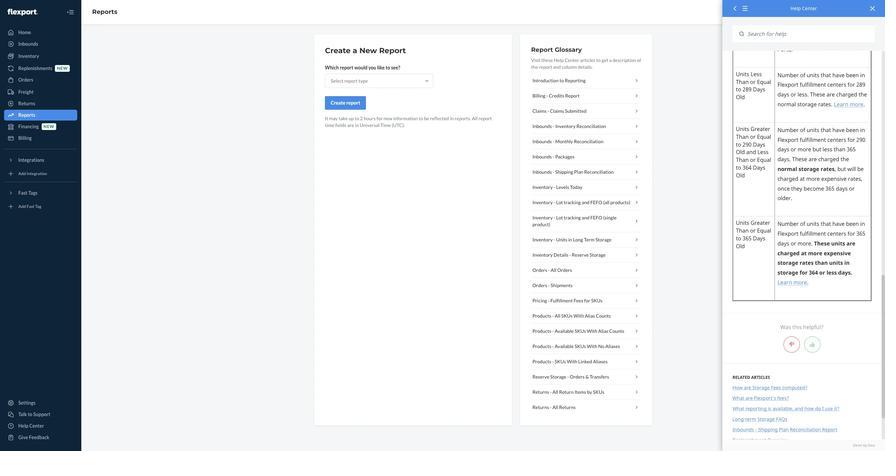 Task type: locate. For each thing, give the bounding box(es) containing it.
0 vertical spatial aliases
[[605, 344, 620, 349]]

reports
[[92, 8, 117, 16], [18, 112, 35, 118]]

1 vertical spatial alias
[[598, 328, 608, 334]]

2 horizontal spatial new
[[384, 116, 392, 121]]

in left reports.
[[450, 116, 454, 121]]

shipping for inbounds - shipping plan reconciliation report
[[758, 427, 778, 433]]

1 vertical spatial create
[[331, 100, 345, 106]]

- down inbounds - packages
[[553, 169, 554, 175]]

1 vertical spatial fees
[[771, 385, 781, 391]]

- down fulfillment
[[552, 313, 554, 319]]

1 horizontal spatial shipping
[[758, 427, 778, 433]]

create for create report
[[331, 100, 345, 106]]

create up which
[[325, 46, 351, 55]]

inventory left levels
[[533, 184, 553, 190]]

help inside visit these help center articles to get a description of the report and column details.
[[554, 57, 564, 63]]

fast tags button
[[4, 188, 77, 199]]

alias inside products - available skus with alias counts button
[[598, 328, 608, 334]]

dixa
[[868, 443, 875, 448]]

replenishments
[[18, 65, 52, 71]]

with for products - all skus with alias counts
[[574, 313, 584, 319]]

1 vertical spatial are
[[744, 385, 751, 391]]

tracking down today
[[564, 200, 581, 205]]

and left how
[[795, 406, 803, 412]]

products - available skus with alias counts
[[533, 328, 624, 334]]

fees for for
[[574, 298, 583, 304]]

0 vertical spatial add
[[18, 171, 26, 176]]

close navigation image
[[66, 8, 75, 16]]

1 vertical spatial plan
[[779, 427, 789, 433]]

0 vertical spatial reports
[[92, 8, 117, 16]]

reconciliation down inbounds - inventory reconciliation button
[[574, 139, 604, 144]]

all for orders - all orders
[[551, 267, 556, 273]]

- up inventory - units in long term storage
[[554, 215, 555, 221]]

0 horizontal spatial in
[[355, 122, 359, 128]]

0 horizontal spatial new
[[44, 124, 54, 129]]

to left 'get'
[[596, 57, 601, 63]]

new up orders link
[[57, 66, 68, 71]]

2 tracking from the top
[[564, 215, 581, 221]]

and for inventory - lot tracking and fefo (all products)
[[582, 200, 590, 205]]

all for returns - all returns
[[553, 405, 558, 410]]

inventory inside inventory - lot tracking and fefo (single product)
[[533, 215, 553, 221]]

1 horizontal spatial center
[[565, 57, 579, 63]]

pricing - fulfillment fees for skus button
[[531, 293, 642, 309]]

shipping down packages at right top
[[555, 169, 573, 175]]

orders for orders - all orders
[[533, 267, 547, 273]]

aliases right no at the bottom of page
[[605, 344, 620, 349]]

fees up fees?
[[771, 385, 781, 391]]

0 vertical spatial alias
[[585, 313, 595, 319]]

flexport logo image
[[7, 9, 38, 15]]

0 horizontal spatial articles
[[580, 57, 595, 63]]

1 vertical spatial aliases
[[593, 359, 608, 365]]

claims down the credits at the top of the page
[[550, 108, 564, 114]]

add fast tag
[[18, 204, 41, 209]]

what are flexport's fees?
[[733, 395, 789, 402]]

related
[[733, 375, 750, 381]]

returns - all returns
[[533, 405, 576, 410]]

returns inside button
[[533, 389, 549, 395]]

billing for billing - credits report
[[533, 93, 546, 99]]

report up up
[[346, 100, 360, 106]]

0 vertical spatial fefo
[[590, 200, 602, 205]]

1 horizontal spatial plan
[[779, 427, 789, 433]]

1 vertical spatial available
[[555, 344, 574, 349]]

2 horizontal spatial help
[[791, 5, 801, 12]]

are
[[347, 122, 354, 128], [744, 385, 751, 391], [746, 395, 753, 402]]

available down products - all skus with alias counts
[[555, 328, 574, 334]]

new
[[57, 66, 68, 71], [384, 116, 392, 121], [44, 124, 54, 129]]

lot inside inventory - lot tracking and fefo (single product)
[[556, 215, 563, 221]]

new up billing link
[[44, 124, 54, 129]]

1 vertical spatial shipping
[[758, 427, 778, 433]]

inventory for inventory - units in long term storage
[[533, 237, 553, 243]]

report for which report would you like to see?
[[340, 65, 353, 70]]

returns for returns
[[18, 101, 35, 106]]

2
[[360, 116, 363, 121]]

0 horizontal spatial help
[[18, 423, 28, 429]]

1 add from the top
[[18, 171, 26, 176]]

2 vertical spatial in
[[568, 237, 572, 243]]

is
[[768, 406, 771, 412]]

to right like
[[386, 65, 390, 70]]

2 vertical spatial center
[[29, 423, 44, 429]]

alias for products - all skus with alias counts
[[585, 313, 595, 319]]

it?
[[834, 406, 840, 412]]

aliases
[[605, 344, 620, 349], [593, 359, 608, 365]]

0 vertical spatial create
[[325, 46, 351, 55]]

tracking inside inventory - lot tracking and fefo (single product)
[[564, 215, 581, 221]]

all inside products - all skus with alias counts button
[[555, 313, 560, 319]]

reporting
[[565, 78, 586, 83]]

returns for returns - all return items by skus
[[533, 389, 549, 395]]

1 vertical spatial fast
[[27, 204, 34, 209]]

inbounds down inbounds - packages
[[533, 169, 552, 175]]

0 vertical spatial by
[[587, 389, 592, 395]]

1 horizontal spatial new
[[57, 66, 68, 71]]

returns
[[18, 101, 35, 106], [533, 389, 549, 395], [533, 405, 549, 410], [559, 405, 576, 410]]

0 vertical spatial a
[[353, 46, 357, 55]]

add for add fast tag
[[18, 204, 26, 209]]

reconciliation
[[577, 123, 606, 129], [574, 139, 604, 144], [584, 169, 614, 175], [790, 427, 821, 433]]

fees inside button
[[574, 298, 583, 304]]

1 vertical spatial reports link
[[4, 110, 77, 121]]

0 horizontal spatial plan
[[574, 169, 583, 175]]

- for claims - claims submitted
[[547, 108, 549, 114]]

1 vertical spatial what
[[733, 406, 744, 412]]

- for inbounds - shipping plan reconciliation report
[[755, 427, 757, 433]]

0 horizontal spatial fees
[[574, 298, 583, 304]]

with inside button
[[567, 359, 577, 365]]

0 vertical spatial lot
[[556, 200, 563, 205]]

with inside button
[[574, 313, 584, 319]]

support
[[33, 412, 50, 418]]

help center up give feedback
[[18, 423, 44, 429]]

inbounds
[[18, 41, 38, 47], [533, 123, 552, 129], [533, 139, 552, 144], [533, 154, 552, 160], [533, 169, 552, 175], [733, 427, 754, 433]]

storage inside button
[[550, 374, 566, 380]]

0 vertical spatial tracking
[[564, 200, 581, 205]]

Search search field
[[744, 25, 875, 42]]

create report
[[331, 100, 360, 106]]

all down returns - all return items by skus at bottom right
[[553, 405, 558, 410]]

was
[[780, 324, 791, 331]]

and left the column
[[553, 64, 561, 70]]

0 horizontal spatial reports
[[18, 112, 35, 118]]

and for what reporting is available, and how do i use it?
[[795, 406, 803, 412]]

-
[[546, 93, 548, 99], [547, 108, 549, 114], [553, 123, 554, 129], [553, 139, 554, 144], [553, 154, 554, 160], [553, 169, 554, 175], [554, 184, 555, 190], [554, 200, 555, 205], [554, 215, 555, 221], [554, 237, 555, 243], [569, 252, 571, 258], [548, 267, 550, 273], [548, 283, 550, 288], [548, 298, 550, 304], [552, 313, 554, 319], [552, 328, 554, 334], [552, 344, 554, 349], [552, 359, 554, 365], [567, 374, 569, 380], [550, 389, 552, 395], [550, 405, 552, 410], [755, 427, 757, 433]]

talk to support
[[18, 412, 50, 418]]

introduction to reporting button
[[531, 73, 642, 88]]

aliases right linked
[[593, 359, 608, 365]]

0 vertical spatial center
[[802, 5, 817, 12]]

and down inventory - levels today 'button'
[[582, 200, 590, 205]]

fulfillment
[[551, 298, 573, 304]]

1 vertical spatial a
[[609, 57, 612, 63]]

1 tracking from the top
[[564, 200, 581, 205]]

are down up
[[347, 122, 354, 128]]

all inside returns - all returns "button"
[[553, 405, 558, 410]]

reserve down long
[[572, 252, 589, 258]]

1 horizontal spatial reserve
[[572, 252, 589, 258]]

inbounds down claims - claims submitted
[[533, 123, 552, 129]]

billing inside button
[[533, 93, 546, 99]]

claims - claims submitted
[[533, 108, 587, 114]]

inventory up monthly
[[555, 123, 576, 129]]

1 what from the top
[[733, 395, 744, 402]]

shipping up "replenishment overview"
[[758, 427, 778, 433]]

products - all skus with alias counts
[[533, 313, 611, 319]]

billing down introduction
[[533, 93, 546, 99]]

- left 'units'
[[554, 237, 555, 243]]

- for products - available skus with alias counts
[[552, 328, 554, 334]]

help center
[[791, 5, 817, 12], [18, 423, 44, 429]]

1 vertical spatial help center
[[18, 423, 44, 429]]

1 horizontal spatial reports link
[[92, 8, 117, 16]]

0 horizontal spatial billing
[[18, 135, 32, 141]]

new up the time
[[384, 116, 392, 121]]

today
[[570, 184, 582, 190]]

reports link
[[92, 8, 117, 16], [4, 110, 77, 121]]

long
[[573, 237, 583, 243]]

introduction
[[533, 78, 559, 83]]

3 products from the top
[[533, 344, 551, 349]]

see?
[[391, 65, 400, 70]]

storage down term
[[590, 252, 606, 258]]

1 vertical spatial counts
[[609, 328, 624, 334]]

1 vertical spatial new
[[384, 116, 392, 121]]

lot up 'units'
[[556, 215, 563, 221]]

replenishment
[[733, 437, 766, 444]]

1 vertical spatial add
[[18, 204, 26, 209]]

- left monthly
[[553, 139, 554, 144]]

0 horizontal spatial a
[[353, 46, 357, 55]]

lot
[[556, 200, 563, 205], [556, 215, 563, 221]]

0 vertical spatial in
[[450, 116, 454, 121]]

0 vertical spatial available
[[555, 328, 574, 334]]

0 vertical spatial counts
[[596, 313, 611, 319]]

inbounds for inbounds - inventory reconciliation
[[533, 123, 552, 129]]

in left universal
[[355, 122, 359, 128]]

- left packages at right top
[[553, 154, 554, 160]]

inbounds for inbounds
[[18, 41, 38, 47]]

0 horizontal spatial claims
[[533, 108, 547, 114]]

are inside it may take up to 2 hours for new information to be reflected in reports. all report time fields are in universal time (utc).
[[347, 122, 354, 128]]

a inside visit these help center articles to get a description of the report and column details.
[[609, 57, 612, 63]]

by right items
[[587, 389, 592, 395]]

0 vertical spatial fast
[[18, 190, 27, 196]]

orders
[[18, 77, 33, 83], [533, 267, 547, 273], [557, 267, 572, 273], [533, 283, 547, 288], [570, 374, 585, 380]]

skus inside button
[[561, 313, 573, 319]]

1 products from the top
[[533, 313, 551, 319]]

0 horizontal spatial for
[[377, 116, 383, 121]]

inventory up product)
[[533, 215, 553, 221]]

0 horizontal spatial shipping
[[555, 169, 573, 175]]

report
[[379, 46, 406, 55], [531, 46, 553, 54], [565, 93, 580, 99], [822, 427, 837, 433]]

it
[[325, 116, 328, 121]]

0 vertical spatial shipping
[[555, 169, 573, 175]]

report up these
[[531, 46, 553, 54]]

1 horizontal spatial articles
[[751, 375, 770, 381]]

for inside it may take up to 2 hours for new information to be reflected in reports. all report time fields are in universal time (utc).
[[377, 116, 383, 121]]

skus down pricing - fulfillment fees for skus
[[561, 313, 573, 319]]

for inside button
[[584, 298, 590, 304]]

monthly
[[555, 139, 573, 144]]

hours
[[364, 116, 376, 121]]

inventory up orders - all orders
[[533, 252, 553, 258]]

center inside visit these help center articles to get a description of the report and column details.
[[565, 57, 579, 63]]

report for select report type
[[344, 78, 358, 84]]

- for inventory - lot tracking and fefo (all products)
[[554, 200, 555, 205]]

1 horizontal spatial claims
[[550, 108, 564, 114]]

2 add from the top
[[18, 204, 26, 209]]

these
[[542, 57, 553, 63]]

inbounds - shipping plan reconciliation report
[[733, 427, 837, 433]]

skus up reserve storage - orders & transfers
[[555, 359, 566, 365]]

storage down is
[[758, 416, 775, 423]]

all inside returns - all return items by skus button
[[553, 389, 558, 395]]

0 vertical spatial fees
[[574, 298, 583, 304]]

counts inside button
[[596, 313, 611, 319]]

and for inventory - lot tracking and fefo (single product)
[[582, 215, 590, 221]]

report down these
[[539, 64, 552, 70]]

1 vertical spatial center
[[565, 57, 579, 63]]

available for products - available skus with no aliases
[[555, 344, 574, 349]]

orders - shipments
[[533, 283, 573, 288]]

plan
[[574, 169, 583, 175], [779, 427, 789, 433]]

select
[[331, 78, 343, 84]]

inventory up 'replenishments'
[[18, 53, 39, 59]]

like
[[377, 65, 385, 70]]

- left shipments
[[548, 283, 550, 288]]

2 products from the top
[[533, 328, 551, 334]]

2 horizontal spatial center
[[802, 5, 817, 12]]

center down talk to support on the left
[[29, 423, 44, 429]]

available inside products - available skus with alias counts button
[[555, 328, 574, 334]]

- down inventory - levels today
[[554, 200, 555, 205]]

tracking for (single
[[564, 215, 581, 221]]

plan for inbounds - shipping plan reconciliation
[[574, 169, 583, 175]]

storage up what are flexport's fees?
[[752, 385, 770, 391]]

settings
[[18, 400, 36, 406]]

related articles
[[733, 375, 770, 381]]

skus down transfers
[[593, 389, 604, 395]]

skus down products - available skus with alias counts
[[575, 344, 586, 349]]

by left dixa
[[863, 443, 867, 448]]

inventory inside 'button'
[[533, 184, 553, 190]]

fefo for (single
[[590, 215, 602, 221]]

0 horizontal spatial reserve
[[533, 374, 549, 380]]

in left long
[[568, 237, 572, 243]]

all up orders - shipments
[[551, 267, 556, 273]]

0 vertical spatial new
[[57, 66, 68, 71]]

- right pricing at the bottom right of the page
[[548, 298, 550, 304]]

fefo left "(all"
[[590, 200, 602, 205]]

you
[[368, 65, 376, 70]]

financing
[[18, 124, 39, 129]]

all inside it may take up to 2 hours for new information to be reflected in reports. all report time fields are in universal time (utc).
[[472, 116, 478, 121]]

reserve storage - orders & transfers button
[[531, 370, 642, 385]]

report glossary
[[531, 46, 582, 54]]

1 fefo from the top
[[590, 200, 602, 205]]

report up select report type
[[340, 65, 353, 70]]

shipments
[[551, 283, 573, 288]]

0 vertical spatial what
[[733, 395, 744, 402]]

1 horizontal spatial by
[[863, 443, 867, 448]]

- for billing - credits report
[[546, 93, 548, 99]]

2 vertical spatial help
[[18, 423, 28, 429]]

what up long-
[[733, 406, 744, 412]]

help
[[791, 5, 801, 12], [554, 57, 564, 63], [18, 423, 28, 429]]

are for what
[[746, 395, 753, 402]]

alias inside products - all skus with alias counts button
[[585, 313, 595, 319]]

report inside button
[[346, 100, 360, 106]]

1 horizontal spatial help center
[[791, 5, 817, 12]]

add
[[18, 171, 26, 176], [18, 204, 26, 209]]

with up products - available skus with alias counts
[[574, 313, 584, 319]]

and inside visit these help center articles to get a description of the report and column details.
[[553, 64, 561, 70]]

- for inventory - levels today
[[554, 184, 555, 190]]

1 vertical spatial help
[[554, 57, 564, 63]]

0 vertical spatial are
[[347, 122, 354, 128]]

i
[[822, 406, 824, 412]]

shipping inside button
[[555, 169, 573, 175]]

inventory down product)
[[533, 237, 553, 243]]

2 fefo from the top
[[590, 215, 602, 221]]

feedback
[[29, 435, 49, 441]]

- inside inventory - lot tracking and fefo (single product)
[[554, 215, 555, 221]]

for
[[377, 116, 383, 121], [584, 298, 590, 304]]

are up reporting
[[746, 395, 753, 402]]

0 vertical spatial reserve
[[572, 252, 589, 258]]

articles up details.
[[580, 57, 595, 63]]

reconciliation down "claims - claims submitted" button
[[577, 123, 606, 129]]

all inside orders - all orders button
[[551, 267, 556, 273]]

report inside visit these help center articles to get a description of the report and column details.
[[539, 64, 552, 70]]

- left the "return"
[[550, 389, 552, 395]]

add fast tag link
[[4, 201, 77, 212]]

inventory for inventory - lot tracking and fefo (all products)
[[533, 200, 553, 205]]

with for products - available skus with alias counts
[[587, 328, 597, 334]]

are right how
[[744, 385, 751, 391]]

- for returns - all returns
[[550, 405, 552, 410]]

add down the fast tags
[[18, 204, 26, 209]]

1 available from the top
[[555, 328, 574, 334]]

1 horizontal spatial alias
[[598, 328, 608, 334]]

0 vertical spatial help
[[791, 5, 801, 12]]

0 vertical spatial billing
[[533, 93, 546, 99]]

new
[[359, 46, 377, 55]]

shipping
[[555, 169, 573, 175], [758, 427, 778, 433]]

counts inside button
[[609, 328, 624, 334]]

0 vertical spatial for
[[377, 116, 383, 121]]

available inside products - available skus with no aliases button
[[555, 344, 574, 349]]

2 lot from the top
[[556, 215, 563, 221]]

2 horizontal spatial in
[[568, 237, 572, 243]]

help up give
[[18, 423, 28, 429]]

tags
[[28, 190, 38, 196]]

inventory for inventory - levels today
[[533, 184, 553, 190]]

orders inside button
[[533, 283, 547, 288]]

help down report glossary
[[554, 57, 564, 63]]

0 horizontal spatial alias
[[585, 313, 595, 319]]

inbounds down long-
[[733, 427, 754, 433]]

center up the column
[[565, 57, 579, 63]]

products inside button
[[533, 313, 551, 319]]

- inside "button"
[[550, 405, 552, 410]]

products for products - all skus with alias counts
[[533, 313, 551, 319]]

storage up the "return"
[[550, 374, 566, 380]]

reserve up returns - all return items by skus at bottom right
[[533, 374, 549, 380]]

counts for products - available skus with alias counts
[[609, 328, 624, 334]]

2 vertical spatial new
[[44, 124, 54, 129]]

fast inside "dropdown button"
[[18, 190, 27, 196]]

pricing - fulfillment fees for skus
[[533, 298, 603, 304]]

visit
[[531, 57, 541, 63]]

0 vertical spatial plan
[[574, 169, 583, 175]]

by inside button
[[587, 389, 592, 395]]

with left linked
[[567, 359, 577, 365]]

articles inside visit these help center articles to get a description of the report and column details.
[[580, 57, 595, 63]]

help center up search search field
[[791, 5, 817, 12]]

be
[[424, 116, 429, 121]]

- inside 'button'
[[554, 184, 555, 190]]

1 horizontal spatial help
[[554, 57, 564, 63]]

returns - all returns button
[[531, 400, 642, 415]]

1 vertical spatial tracking
[[564, 215, 581, 221]]

inbounds - monthly reconciliation button
[[531, 134, 642, 149]]

- for inbounds - packages
[[553, 154, 554, 160]]

all left the "return"
[[553, 389, 558, 395]]

inventory - lot tracking and fefo (all products) button
[[531, 195, 642, 210]]

1 vertical spatial for
[[584, 298, 590, 304]]

column
[[562, 64, 577, 70]]

fefo
[[590, 200, 602, 205], [590, 215, 602, 221]]

create report button
[[325, 96, 366, 110]]

1 horizontal spatial fees
[[771, 385, 781, 391]]

1 vertical spatial lot
[[556, 215, 563, 221]]

fefo inside inventory - lot tracking and fefo (single product)
[[590, 215, 602, 221]]

no
[[598, 344, 605, 349]]

inbounds down home
[[18, 41, 38, 47]]

- left the credits at the top of the page
[[546, 93, 548, 99]]

1 vertical spatial reserve
[[533, 374, 549, 380]]

inbounds for inbounds - shipping plan reconciliation report
[[733, 427, 754, 433]]

and inside inventory - lot tracking and fefo (single product)
[[582, 215, 590, 221]]

- down billing - credits report
[[547, 108, 549, 114]]

reserve inside button
[[533, 374, 549, 380]]

products inside button
[[533, 359, 551, 365]]

inbounds for inbounds - monthly reconciliation
[[533, 139, 552, 144]]

1 vertical spatial reports
[[18, 112, 35, 118]]

orders up pricing at the bottom right of the page
[[533, 283, 547, 288]]

2 vertical spatial are
[[746, 395, 753, 402]]

- left levels
[[554, 184, 555, 190]]

orders up freight
[[18, 77, 33, 83]]

1 horizontal spatial billing
[[533, 93, 546, 99]]

lot for inventory - lot tracking and fefo (all products)
[[556, 200, 563, 205]]

- down products - all skus with alias counts
[[552, 328, 554, 334]]

0 horizontal spatial by
[[587, 389, 592, 395]]

1 vertical spatial fefo
[[590, 215, 602, 221]]

4 products from the top
[[533, 359, 551, 365]]

1 horizontal spatial in
[[450, 116, 454, 121]]

2 available from the top
[[555, 344, 574, 349]]

what down how
[[733, 395, 744, 402]]

1 lot from the top
[[556, 200, 563, 205]]

create inside button
[[331, 100, 345, 106]]

all down fulfillment
[[555, 313, 560, 319]]

1 horizontal spatial for
[[584, 298, 590, 304]]

with for products - available skus with no aliases
[[587, 344, 597, 349]]

- down claims - claims submitted
[[553, 123, 554, 129]]

elevio by dixa
[[853, 443, 875, 448]]

create up "may"
[[331, 100, 345, 106]]

create for create a new report
[[325, 46, 351, 55]]

inbounds for inbounds - shipping plan reconciliation
[[533, 169, 552, 175]]

report right reports.
[[479, 116, 492, 121]]

products - skus with linked aliases
[[533, 359, 608, 365]]

inventory details - reserve storage
[[533, 252, 606, 258]]

levels
[[556, 184, 569, 190]]

fast left tags
[[18, 190, 27, 196]]

1 horizontal spatial a
[[609, 57, 612, 63]]

report down reporting
[[565, 93, 580, 99]]

0 vertical spatial articles
[[580, 57, 595, 63]]

a right 'get'
[[609, 57, 612, 63]]

long-term storage faqs
[[733, 416, 787, 423]]

2 what from the top
[[733, 406, 744, 412]]

0 horizontal spatial help center
[[18, 423, 44, 429]]

give feedback
[[18, 435, 49, 441]]

all right reports.
[[472, 116, 478, 121]]

1 vertical spatial billing
[[18, 135, 32, 141]]

plan inside button
[[574, 169, 583, 175]]



Task type: describe. For each thing, give the bounding box(es) containing it.
alias for products - available skus with alias counts
[[598, 328, 608, 334]]

integrations
[[18, 157, 44, 163]]

&
[[586, 374, 589, 380]]

available for products - available skus with alias counts
[[555, 328, 574, 334]]

add integration link
[[4, 168, 77, 179]]

inventory for inventory details - reserve storage
[[533, 252, 553, 258]]

to left be
[[419, 116, 423, 121]]

- for products - all skus with alias counts
[[552, 313, 554, 319]]

of
[[637, 57, 641, 63]]

returns for returns - all returns
[[533, 405, 549, 410]]

time
[[325, 122, 334, 128]]

inbounds - shipping plan reconciliation button
[[531, 165, 642, 180]]

report inside button
[[565, 93, 580, 99]]

report for create report
[[346, 100, 360, 106]]

product)
[[533, 222, 550, 227]]

flexport's
[[754, 395, 776, 402]]

returns - all return items by skus button
[[531, 385, 642, 400]]

billing - credits report
[[533, 93, 580, 99]]

products for products - available skus with no aliases
[[533, 344, 551, 349]]

(single
[[603, 215, 617, 221]]

home
[[18, 29, 31, 35]]

inbounds - inventory reconciliation
[[533, 123, 606, 129]]

faqs
[[776, 416, 787, 423]]

- for orders - shipments
[[548, 283, 550, 288]]

inventory - lot tracking and fefo (single product)
[[533, 215, 617, 227]]

shipping for inbounds - shipping plan reconciliation
[[555, 169, 573, 175]]

orders - all orders button
[[531, 263, 642, 278]]

items
[[575, 389, 586, 395]]

what for what reporting is available, and how do i use it?
[[733, 406, 744, 412]]

tracking for (all
[[564, 200, 581, 205]]

inbounds for inbounds - packages
[[533, 154, 552, 160]]

1 claims from the left
[[533, 108, 547, 114]]

to inside visit these help center articles to get a description of the report and column details.
[[596, 57, 601, 63]]

reserve storage - orders & transfers
[[533, 374, 609, 380]]

fees?
[[777, 395, 789, 402]]

how
[[805, 406, 814, 412]]

inventory - levels today
[[533, 184, 582, 190]]

orders - all orders
[[533, 267, 572, 273]]

to right talk
[[28, 412, 32, 418]]

- right details
[[569, 252, 571, 258]]

- for inbounds - shipping plan reconciliation
[[553, 169, 554, 175]]

storage right term
[[596, 237, 612, 243]]

1 horizontal spatial reports
[[92, 8, 117, 16]]

aliases inside button
[[605, 344, 620, 349]]

reserve inside button
[[572, 252, 589, 258]]

products - available skus with no aliases button
[[531, 339, 642, 354]]

0 horizontal spatial center
[[29, 423, 44, 429]]

inventory - levels today button
[[531, 180, 642, 195]]

the
[[531, 64, 538, 70]]

submitted
[[565, 108, 587, 114]]

products for products - skus with linked aliases
[[533, 359, 551, 365]]

- for inbounds - inventory reconciliation
[[553, 123, 554, 129]]

return
[[559, 389, 574, 395]]

reconciliation down inbounds - packages button
[[584, 169, 614, 175]]

1 vertical spatial in
[[355, 122, 359, 128]]

- for products - skus with linked aliases
[[552, 359, 554, 365]]

freight link
[[4, 87, 77, 98]]

orders for orders
[[18, 77, 33, 83]]

skus inside button
[[555, 359, 566, 365]]

help center link
[[4, 421, 77, 432]]

- for inventory - units in long term storage
[[554, 237, 555, 243]]

term
[[746, 416, 756, 423]]

- for products - available skus with no aliases
[[552, 344, 554, 349]]

inventory - lot tracking and fefo (all products)
[[533, 200, 630, 205]]

visit these help center articles to get a description of the report and column details.
[[531, 57, 641, 70]]

all for returns - all return items by skus
[[553, 389, 558, 395]]

available,
[[773, 406, 794, 412]]

billing - credits report button
[[531, 88, 642, 104]]

linked
[[578, 359, 592, 365]]

in inside button
[[568, 237, 572, 243]]

long-
[[733, 416, 746, 423]]

add for add integration
[[18, 171, 26, 176]]

select report type
[[331, 78, 368, 84]]

glossary
[[555, 46, 582, 54]]

freight
[[18, 89, 34, 95]]

report down use
[[822, 427, 837, 433]]

integrations button
[[4, 155, 77, 166]]

do
[[815, 406, 821, 412]]

aliases inside button
[[593, 359, 608, 365]]

take
[[339, 116, 348, 121]]

how are storage fees computed?
[[733, 385, 808, 391]]

0 vertical spatial reports link
[[92, 8, 117, 16]]

type
[[359, 78, 368, 84]]

2 claims from the left
[[550, 108, 564, 114]]

- for returns - all return items by skus
[[550, 389, 552, 395]]

orders up shipments
[[557, 267, 572, 273]]

replenishment overview
[[733, 437, 788, 444]]

talk
[[18, 412, 27, 418]]

transfers
[[590, 374, 609, 380]]

inventory for inventory - lot tracking and fefo (single product)
[[533, 215, 553, 221]]

0 horizontal spatial reports link
[[4, 110, 77, 121]]

orders link
[[4, 75, 77, 85]]

new inside it may take up to 2 hours for new information to be reflected in reports. all report time fields are in universal time (utc).
[[384, 116, 392, 121]]

inventory details - reserve storage button
[[531, 248, 642, 263]]

report inside it may take up to 2 hours for new information to be reflected in reports. all report time fields are in universal time (utc).
[[479, 116, 492, 121]]

tag
[[35, 204, 41, 209]]

are for how
[[744, 385, 751, 391]]

units
[[556, 237, 567, 243]]

introduction to reporting
[[533, 78, 586, 83]]

elevio
[[853, 443, 862, 448]]

- up returns - all return items by skus at bottom right
[[567, 374, 569, 380]]

fefo for (all
[[590, 200, 602, 205]]

- for orders - all orders
[[548, 267, 550, 273]]

0 vertical spatial help center
[[791, 5, 817, 12]]

reflected
[[430, 116, 449, 121]]

products - all skus with alias counts button
[[531, 309, 642, 324]]

orders inside button
[[570, 374, 585, 380]]

overview
[[767, 437, 788, 444]]

skus down orders - shipments button
[[591, 298, 603, 304]]

fees for computed?
[[771, 385, 781, 391]]

1 vertical spatial by
[[863, 443, 867, 448]]

new for replenishments
[[57, 66, 68, 71]]

- for inventory - lot tracking and fefo (single product)
[[554, 215, 555, 221]]

1 vertical spatial articles
[[751, 375, 770, 381]]

inventory - units in long term storage
[[533, 237, 612, 243]]

report up see?
[[379, 46, 406, 55]]

details
[[554, 252, 568, 258]]

inventory for inventory
[[18, 53, 39, 59]]

information
[[393, 116, 418, 121]]

all for products - all skus with alias counts
[[555, 313, 560, 319]]

give
[[18, 435, 28, 441]]

skus up products - available skus with no aliases
[[575, 328, 586, 334]]

what for what are flexport's fees?
[[733, 395, 744, 402]]

inbounds - packages
[[533, 154, 575, 160]]

it may take up to 2 hours for new information to be reflected in reports. all report time fields are in universal time (utc).
[[325, 116, 492, 128]]

lot for inventory - lot tracking and fefo (single product)
[[556, 215, 563, 221]]

helpful?
[[803, 324, 824, 331]]

would
[[354, 65, 368, 70]]

universal
[[360, 122, 380, 128]]

which report would you like to see?
[[325, 65, 400, 70]]

products for products - available skus with alias counts
[[533, 328, 551, 334]]

returns - all return items by skus
[[533, 389, 604, 395]]

products - skus with linked aliases button
[[531, 354, 642, 370]]

products)
[[610, 200, 630, 205]]

reconciliation up 'elevio by dixa' link
[[790, 427, 821, 433]]

- for inbounds - monthly reconciliation
[[553, 139, 554, 144]]

inbounds link
[[4, 39, 77, 49]]

orders for orders - shipments
[[533, 283, 547, 288]]

plan for inbounds - shipping plan reconciliation report
[[779, 427, 789, 433]]

new for financing
[[44, 124, 54, 129]]

billing for billing
[[18, 135, 32, 141]]

- for pricing - fulfillment fees for skus
[[548, 298, 550, 304]]

pricing
[[533, 298, 547, 304]]

(all
[[603, 200, 610, 205]]

to left 2
[[355, 116, 359, 121]]

use
[[825, 406, 833, 412]]

to left reporting
[[560, 78, 564, 83]]

counts for products - all skus with alias counts
[[596, 313, 611, 319]]



Task type: vqa. For each thing, say whether or not it's contained in the screenshot.
the Home
yes



